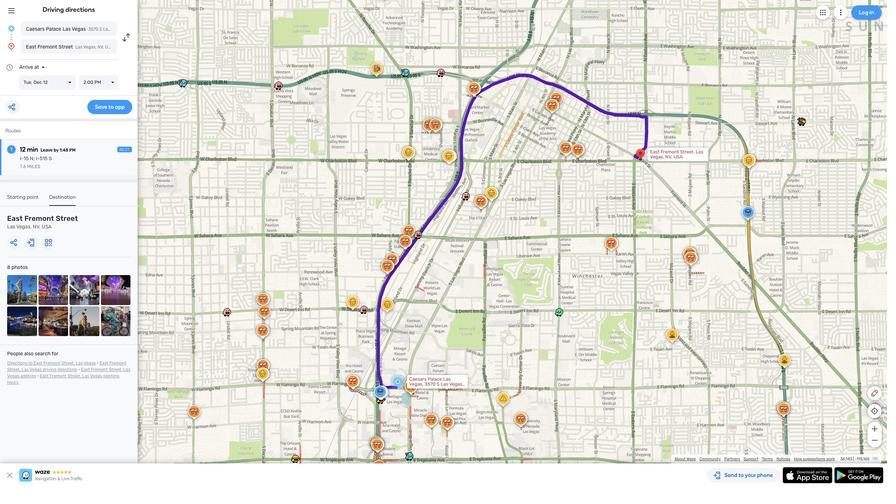 Task type: locate. For each thing, give the bounding box(es) containing it.
1 vertical spatial pm
[[69, 148, 76, 153]]

community
[[700, 457, 721, 461]]

1 horizontal spatial i-
[[36, 156, 40, 162]]

east inside east fremont street las vegas, nv, usa
[[7, 214, 23, 223]]

las inside east fremont street, las vegas, nv, usa
[[696, 149, 704, 155]]

street down destination button
[[56, 214, 78, 223]]

leave
[[41, 148, 53, 153]]

vegas up east fremont street, las vegas address
[[84, 361, 96, 366]]

15
[[24, 156, 29, 162]]

routes
[[5, 128, 21, 134]]

best
[[120, 148, 130, 152]]

vegas, inside east fremont street, las vegas, nv, usa
[[651, 154, 665, 160]]

east fremont street las vegas, nv, usa
[[26, 44, 114, 50], [7, 214, 78, 230]]

0 horizontal spatial 12
[[20, 146, 26, 153]]

street down caesars palace las vegas button
[[59, 44, 73, 50]]

x image
[[5, 471, 14, 480]]

0 horizontal spatial pm
[[69, 148, 76, 153]]

las
[[63, 26, 71, 32], [75, 45, 82, 50], [696, 149, 704, 155], [7, 224, 15, 230], [76, 361, 83, 366], [22, 367, 29, 372], [123, 367, 130, 372], [82, 374, 89, 379]]

0 vertical spatial street
[[59, 44, 73, 50]]

8 photos
[[7, 264, 28, 271]]

las inside east fremont street, las vegas opening hours
[[82, 374, 89, 379]]

s
[[49, 156, 52, 162]]

directions up caesars palace las vegas button
[[65, 6, 95, 14]]

navigation & live traffic
[[35, 476, 83, 481]]

1 i- from the left
[[20, 156, 24, 162]]

street, inside east fremont street, las vegas driving directions
[[7, 367, 21, 372]]

hours
[[7, 380, 19, 385]]

vegas left opening
[[90, 374, 102, 379]]

1 vertical spatial nv,
[[666, 154, 673, 160]]

1 vertical spatial east fremont street las vegas, nv, usa
[[7, 214, 78, 230]]

-
[[856, 457, 858, 461]]

street, inside east fremont street, las vegas, nv, usa
[[681, 149, 695, 155]]

1 horizontal spatial 12
[[43, 80, 48, 85]]

at
[[34, 64, 39, 70]]

min
[[27, 146, 38, 153]]

street
[[59, 44, 73, 50], [56, 214, 78, 223]]

support link
[[744, 457, 759, 461]]

0 vertical spatial pm
[[94, 80, 101, 85]]

link image
[[873, 456, 879, 461]]

vegas
[[72, 26, 86, 32], [84, 361, 96, 366], [30, 367, 42, 372], [7, 374, 19, 379], [90, 374, 102, 379]]

notices
[[777, 457, 791, 461]]

people
[[7, 351, 23, 357]]

0 horizontal spatial nv,
[[33, 224, 41, 230]]

suggestions
[[804, 457, 826, 461]]

1 vertical spatial directions
[[57, 367, 77, 372]]

pm inside list box
[[94, 80, 101, 85]]

people also search for
[[7, 351, 58, 357]]

vegas inside east fremont street, las vegas address
[[7, 374, 19, 379]]

starting point button
[[7, 194, 39, 205]]

waze
[[687, 457, 697, 461]]

by
[[54, 148, 59, 153]]

2 horizontal spatial usa
[[674, 154, 683, 160]]

partners link
[[725, 457, 741, 461]]

0 horizontal spatial vegas,
[[16, 224, 32, 230]]

vegas,
[[83, 45, 97, 50], [651, 154, 665, 160], [16, 224, 32, 230]]

east
[[26, 44, 36, 50], [651, 149, 660, 155], [7, 214, 23, 223], [34, 361, 42, 366], [100, 361, 108, 366], [81, 367, 90, 372], [40, 374, 49, 379]]

work
[[827, 457, 836, 461]]

7.6
[[20, 164, 26, 169]]

image 5 of east fremont street, las vegas image
[[7, 306, 37, 336]]

directions inside east fremont street, las vegas driving directions
[[57, 367, 77, 372]]

usa inside east fremont street, las vegas, nv, usa
[[674, 154, 683, 160]]

how suggestions work link
[[795, 457, 836, 461]]

|
[[854, 457, 855, 461]]

2 vertical spatial nv,
[[33, 224, 41, 230]]

2 vertical spatial usa
[[42, 224, 52, 230]]

usa
[[105, 45, 114, 50], [674, 154, 683, 160], [42, 224, 52, 230]]

2 vertical spatial vegas,
[[16, 224, 32, 230]]

street, inside east fremont street, las vegas address
[[109, 367, 122, 372]]

0 horizontal spatial i-
[[20, 156, 24, 162]]

vegas down "driving directions"
[[72, 26, 86, 32]]

1 vertical spatial vegas,
[[651, 154, 665, 160]]

arrive at
[[19, 64, 39, 70]]

pm inside 12 min leave by 1:48 pm
[[69, 148, 76, 153]]

1 horizontal spatial pm
[[94, 80, 101, 85]]

east inside east fremont street, las vegas driving directions
[[100, 361, 108, 366]]

1 horizontal spatial usa
[[105, 45, 114, 50]]

east fremont street las vegas, nv, usa down point at the left top
[[7, 214, 78, 230]]

2:00 pm
[[84, 80, 101, 85]]

12
[[43, 80, 48, 85], [20, 146, 26, 153]]

12 min leave by 1:48 pm
[[20, 146, 76, 153]]

0 vertical spatial vegas,
[[83, 45, 97, 50]]

notices link
[[777, 457, 791, 461]]

traffic
[[70, 476, 83, 481]]

palace
[[46, 26, 61, 32]]

0 vertical spatial nv,
[[98, 45, 104, 50]]

support
[[744, 457, 759, 461]]

1 vertical spatial 12
[[20, 146, 26, 153]]

search
[[35, 351, 51, 357]]

nv,
[[98, 45, 104, 50], [666, 154, 673, 160], [33, 224, 41, 230]]

pm
[[94, 80, 101, 85], [69, 148, 76, 153]]

36.143 | -115.165
[[841, 457, 870, 461]]

12 right dec
[[43, 80, 48, 85]]

vegas up "hours"
[[7, 374, 19, 379]]

las inside east fremont street, las vegas driving directions
[[22, 367, 29, 372]]

image 2 of east fremont street, las vegas image
[[38, 275, 68, 305]]

515
[[40, 156, 48, 162]]

vegas inside button
[[72, 26, 86, 32]]

pm right 2:00
[[94, 80, 101, 85]]

fremont
[[38, 44, 57, 50], [661, 149, 680, 155], [24, 214, 54, 223], [43, 361, 60, 366], [110, 361, 126, 366], [91, 367, 108, 372], [50, 374, 67, 379]]

vegas down to
[[30, 367, 42, 372]]

vegas inside east fremont street, las vegas driving directions
[[30, 367, 42, 372]]

n;
[[30, 156, 35, 162]]

east fremont street, las vegas driving directions link
[[7, 361, 126, 372]]

street, inside east fremont street, las vegas opening hours
[[68, 374, 81, 379]]

street, for directions
[[7, 367, 21, 372]]

pm right 1:48
[[69, 148, 76, 153]]

fremont inside east fremont street, las vegas driving directions
[[110, 361, 126, 366]]

address
[[20, 374, 36, 379]]

destination button
[[49, 194, 76, 206]]

nv, inside east fremont street, las vegas, nv, usa
[[666, 154, 673, 160]]

directions
[[65, 6, 95, 14], [57, 367, 77, 372]]

12 up 15 on the top left of the page
[[20, 146, 26, 153]]

street,
[[681, 149, 695, 155], [61, 361, 75, 366], [7, 367, 21, 372], [109, 367, 122, 372], [68, 374, 81, 379]]

east fremont street, las vegas address link
[[7, 367, 130, 379]]

2 horizontal spatial vegas,
[[651, 154, 665, 160]]

partners
[[725, 457, 741, 461]]

115.165
[[858, 457, 870, 461]]

i-
[[20, 156, 24, 162], [36, 156, 40, 162]]

vegas inside east fremont street, las vegas opening hours
[[90, 374, 102, 379]]

1 horizontal spatial vegas,
[[83, 45, 97, 50]]

east fremont street las vegas, nv, usa down caesars palace las vegas button
[[26, 44, 114, 50]]

1 vertical spatial usa
[[674, 154, 683, 160]]

0 vertical spatial 12
[[43, 80, 48, 85]]

2 horizontal spatial nv,
[[666, 154, 673, 160]]

directions up east fremont street, las vegas opening hours link
[[57, 367, 77, 372]]

directions
[[7, 361, 27, 366]]

east inside east fremont street, las vegas opening hours
[[40, 374, 49, 379]]

i- right n;
[[36, 156, 40, 162]]

36.143
[[841, 457, 853, 461]]

i- up 7.6
[[20, 156, 24, 162]]



Task type: vqa. For each thing, say whether or not it's contained in the screenshot.
opening
yes



Task type: describe. For each thing, give the bounding box(es) containing it.
fremont inside east fremont street, las vegas, nv, usa
[[661, 149, 680, 155]]

8
[[7, 264, 10, 271]]

1 horizontal spatial nv,
[[98, 45, 104, 50]]

terms link
[[763, 457, 774, 461]]

caesars palace las vegas button
[[21, 21, 117, 36]]

zoom out image
[[871, 436, 880, 445]]

live
[[61, 476, 70, 481]]

photos
[[12, 264, 28, 271]]

1:48
[[60, 148, 68, 153]]

fremont inside east fremont street, las vegas opening hours
[[50, 374, 67, 379]]

miles
[[27, 164, 40, 169]]

about waze link
[[675, 457, 697, 461]]

caesars palace las vegas
[[26, 26, 86, 32]]

tue, dec 12
[[24, 80, 48, 85]]

0 horizontal spatial usa
[[42, 224, 52, 230]]

about
[[675, 457, 686, 461]]

zoom in image
[[871, 425, 880, 433]]

&
[[57, 476, 60, 481]]

vegas for east fremont street, las vegas address
[[7, 374, 19, 379]]

12 inside list box
[[43, 80, 48, 85]]

community link
[[700, 457, 721, 461]]

directions to east fremont street, las vegas
[[7, 361, 96, 366]]

las inside east fremont street, las vegas address
[[123, 367, 130, 372]]

2:00
[[84, 80, 93, 85]]

destination
[[49, 194, 76, 200]]

0 vertical spatial east fremont street las vegas, nv, usa
[[26, 44, 114, 50]]

1
[[11, 146, 12, 152]]

opening
[[103, 374, 119, 379]]

caesars
[[26, 26, 45, 32]]

to
[[28, 361, 33, 366]]

east inside east fremont street, las vegas address
[[81, 367, 90, 372]]

dec
[[34, 80, 42, 85]]

vegas for east fremont street, las vegas driving directions
[[30, 367, 42, 372]]

2:00 pm list box
[[79, 75, 118, 90]]

starting
[[7, 194, 26, 200]]

0 vertical spatial directions
[[65, 6, 95, 14]]

starting point
[[7, 194, 39, 200]]

image 7 of east fremont street, las vegas image
[[70, 306, 99, 336]]

tue, dec 12 list box
[[19, 75, 76, 90]]

fremont inside east fremont street las vegas, nv, usa
[[24, 214, 54, 223]]

clock image
[[5, 63, 14, 72]]

east fremont street, las vegas, nv, usa
[[651, 149, 704, 160]]

i-15 n; i-515 s 7.6 miles
[[20, 156, 52, 169]]

image 8 of east fremont street, las vegas image
[[101, 306, 131, 336]]

image 4 of east fremont street, las vegas image
[[101, 275, 131, 305]]

street, for usa
[[681, 149, 695, 155]]

driving directions
[[43, 6, 95, 14]]

fremont inside east fremont street, las vegas address
[[91, 367, 108, 372]]

location image
[[7, 42, 16, 51]]

vegas for east fremont street, las vegas opening hours
[[90, 374, 102, 379]]

image 3 of east fremont street, las vegas image
[[70, 275, 99, 305]]

east fremont street, las vegas driving directions
[[7, 361, 126, 372]]

pencil image
[[871, 389, 880, 398]]

street, for hours
[[68, 374, 81, 379]]

image 1 of east fremont street, las vegas image
[[7, 275, 37, 305]]

for
[[52, 351, 58, 357]]

terms
[[763, 457, 774, 461]]

directions to east fremont street, las vegas link
[[7, 361, 96, 366]]

image 6 of east fremont street, las vegas image
[[38, 306, 68, 336]]

how
[[795, 457, 803, 461]]

tue,
[[24, 80, 32, 85]]

2 i- from the left
[[36, 156, 40, 162]]

arrive
[[19, 64, 33, 70]]

0 vertical spatial usa
[[105, 45, 114, 50]]

current location image
[[7, 24, 16, 33]]

east inside east fremont street, las vegas, nv, usa
[[651, 149, 660, 155]]

east fremont street, las vegas opening hours
[[7, 374, 119, 385]]

navigation
[[35, 476, 56, 481]]

driving
[[43, 367, 56, 372]]

1 vertical spatial street
[[56, 214, 78, 223]]

also
[[24, 351, 34, 357]]

las inside button
[[63, 26, 71, 32]]

about waze community partners support terms notices how suggestions work
[[675, 457, 836, 461]]

east fremont street, las vegas address
[[7, 367, 130, 379]]

point
[[27, 194, 39, 200]]

driving
[[43, 6, 64, 14]]

east fremont street, las vegas opening hours link
[[7, 374, 119, 385]]



